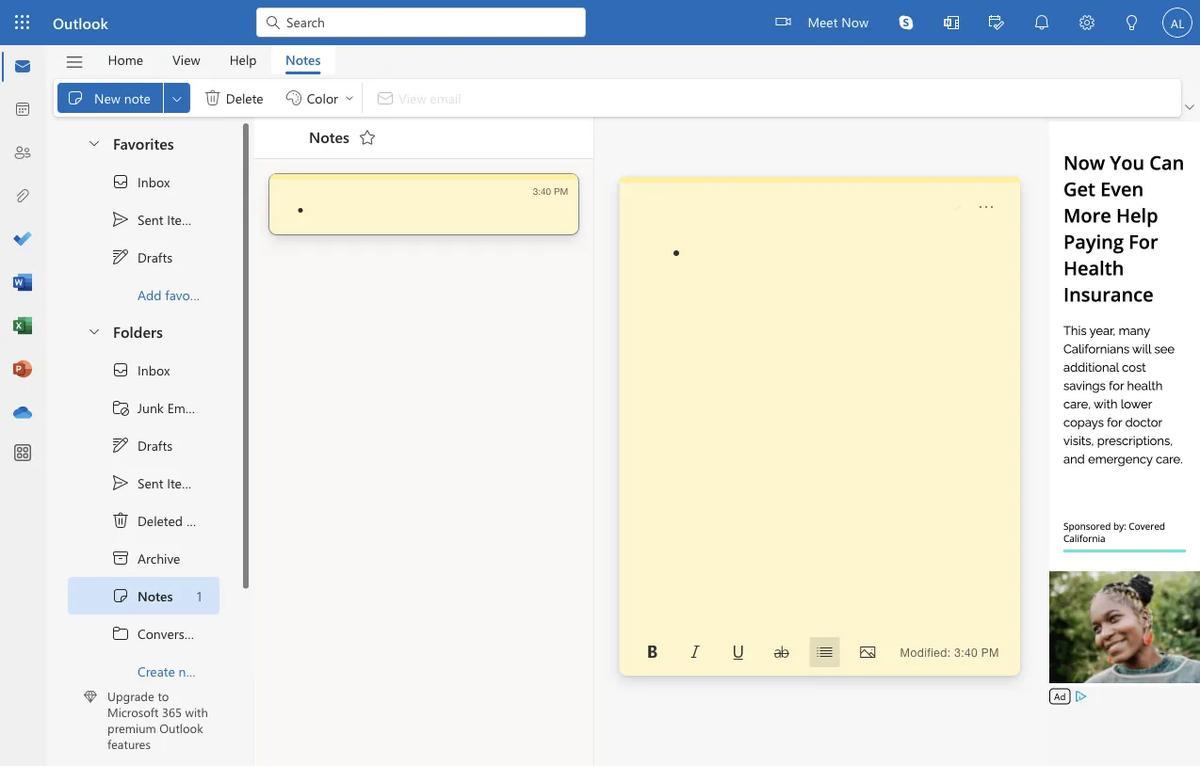 Task type: vqa. For each thing, say whether or not it's contained in the screenshot.
 button
yes



Task type: describe. For each thing, give the bounding box(es) containing it.

[[817, 645, 832, 660]]

with
[[185, 704, 208, 721]]


[[860, 645, 875, 660]]

now
[[841, 13, 869, 30]]

add favorite tree item
[[68, 276, 219, 314]]

 button
[[810, 638, 840, 668]]


[[1125, 15, 1140, 30]]

sent inside tree
[[138, 475, 163, 492]]

 tree item
[[68, 502, 219, 540]]

Editing note text field
[[665, 243, 973, 629]]

2  sent items from the top
[[111, 474, 199, 493]]

1
[[197, 588, 202, 605]]

items for  'tree item'
[[186, 512, 218, 530]]

new
[[179, 663, 202, 680]]

 button
[[971, 192, 1001, 222]]

drafts for 
[[138, 437, 173, 454]]

notes for notes
[[285, 51, 321, 68]]

3:40 inside 'tree item'
[[533, 186, 551, 196]]

outlook banner
[[0, 0, 1200, 48]]

 notes
[[111, 587, 173, 606]]

last edited: 3:40 pm. tree item
[[269, 174, 578, 235]]

 inside popup button
[[169, 91, 184, 106]]

styles toolbar toolbar
[[630, 638, 889, 668]]

365
[[162, 704, 182, 721]]

create new folder
[[138, 663, 240, 680]]

 button
[[884, 0, 929, 45]]

add favorite
[[138, 286, 209, 304]]


[[950, 200, 964, 213]]

 tree item
[[68, 577, 219, 615]]

 color 
[[284, 89, 355, 107]]

 inside "favorites" tree
[[111, 210, 130, 229]]


[[979, 200, 994, 215]]

 tree item for 
[[68, 238, 219, 276]]

junk
[[138, 399, 164, 417]]

 junk email
[[111, 398, 198, 417]]

note
[[124, 89, 151, 106]]

favorites
[[113, 133, 174, 153]]


[[284, 89, 303, 107]]

 button
[[853, 638, 883, 668]]

 drafts for 
[[111, 248, 173, 267]]

folders tree item
[[68, 314, 219, 351]]

 button
[[352, 122, 382, 153]]

tab list inside application
[[93, 45, 335, 74]]

 tree item for 
[[68, 163, 219, 201]]

more apps image
[[13, 445, 32, 463]]

color
[[307, 89, 338, 106]]

 button
[[56, 46, 93, 78]]

sent inside "favorites" tree
[[138, 211, 163, 228]]

 inside  color 
[[344, 92, 355, 104]]

create
[[138, 663, 175, 680]]

delete
[[226, 89, 263, 106]]

 button
[[723, 638, 753, 668]]

 button
[[1019, 0, 1064, 45]]

to
[[158, 688, 169, 705]]

email
[[167, 399, 198, 417]]

 button
[[1181, 98, 1198, 117]]

 inbox for 
[[111, 361, 170, 380]]

notes button
[[271, 45, 335, 74]]

features
[[107, 736, 151, 753]]

 sent items inside "favorites" tree
[[111, 210, 199, 229]]


[[944, 15, 959, 30]]


[[644, 645, 660, 660]]

favorite
[[165, 286, 209, 304]]

favorites tree item
[[68, 125, 219, 163]]


[[1185, 103, 1194, 112]]


[[111, 398, 130, 417]]

 new note
[[66, 89, 151, 107]]

home
[[108, 51, 143, 68]]

 inbox for 
[[111, 172, 170, 191]]

notes for notes 
[[309, 126, 349, 147]]

people image
[[13, 144, 32, 163]]

notes 
[[309, 126, 377, 147]]

calendar image
[[13, 101, 32, 120]]

 for 
[[111, 436, 130, 455]]

outlook inside outlook banner
[[53, 12, 108, 32]]


[[111, 625, 130, 643]]

modified : 3:40 pm
[[900, 646, 999, 660]]

meet
[[808, 13, 838, 30]]

deleted
[[138, 512, 183, 530]]

 button for favorites
[[77, 125, 109, 160]]

 menu bar
[[943, 192, 1001, 222]]

 for 
[[111, 361, 130, 380]]

 tree item
[[68, 389, 219, 427]]

 button
[[929, 0, 974, 48]]

1  tree item from the top
[[68, 201, 219, 238]]


[[65, 52, 84, 72]]

 search field
[[256, 0, 586, 42]]

 tree item
[[68, 540, 219, 577]]

 button
[[680, 638, 710, 668]]

 inside tree
[[111, 474, 130, 493]]


[[774, 645, 789, 660]]

home button
[[94, 45, 157, 74]]

premium features image
[[84, 691, 97, 704]]

 button
[[164, 83, 190, 113]]

set your advertising preferences image
[[1073, 690, 1088, 705]]

folders
[[113, 321, 163, 341]]

 tree item
[[68, 615, 219, 653]]

meet now
[[808, 13, 869, 30]]

files image
[[13, 187, 32, 206]]

modified
[[900, 646, 947, 660]]

:
[[947, 646, 951, 660]]



Task type: locate. For each thing, give the bounding box(es) containing it.
application
[[0, 0, 1200, 767]]

sent up add
[[138, 211, 163, 228]]

upgrade
[[107, 688, 154, 705]]

1 vertical spatial  drafts
[[111, 436, 173, 455]]

tab list
[[93, 45, 335, 74]]

 drafts for 
[[111, 436, 173, 455]]

 up 
[[111, 361, 130, 380]]

1 vertical spatial inbox
[[138, 361, 170, 379]]


[[731, 645, 746, 660]]

 tree item for 
[[68, 351, 219, 389]]

 sent items
[[111, 210, 199, 229], [111, 474, 199, 493]]

ad
[[1054, 690, 1066, 703]]

pm inside edit new note main content
[[981, 646, 999, 660]]

application containing outlook
[[0, 0, 1200, 767]]

2 vertical spatial notes
[[138, 588, 173, 605]]

 for  notes
[[111, 587, 130, 606]]

1  inbox from the top
[[111, 172, 170, 191]]

1  sent items from the top
[[111, 210, 199, 229]]

 left delete
[[203, 89, 222, 107]]

inbox for 
[[138, 173, 170, 191]]

inbox for 
[[138, 361, 170, 379]]

 sent items up add
[[111, 210, 199, 229]]

al image
[[1162, 8, 1193, 38]]

1 vertical spatial items
[[167, 475, 199, 492]]


[[111, 210, 130, 229], [111, 474, 130, 493]]

drafts down  junk email
[[138, 437, 173, 454]]

microsoft
[[107, 704, 159, 721]]

 inside 'tree item'
[[111, 511, 130, 530]]

1  button from the top
[[77, 125, 109, 160]]

2  inbox from the top
[[111, 361, 170, 380]]

1 vertical spatial 
[[111, 511, 130, 530]]

 tree item
[[68, 201, 219, 238], [68, 464, 219, 502]]

folder
[[206, 663, 240, 680]]

tree containing 
[[68, 351, 240, 690]]

0 vertical spatial  sent items
[[111, 210, 199, 229]]

2  from the top
[[111, 361, 130, 380]]

 archive
[[111, 549, 180, 568]]

0 horizontal spatial 3:40
[[533, 186, 551, 196]]

 tree item for 
[[68, 427, 219, 464]]

 delete
[[203, 89, 263, 107]]

 drafts up the add favorite tree item
[[111, 248, 173, 267]]

create new folder tree item
[[68, 653, 240, 690]]

new
[[94, 89, 120, 106]]

 button
[[637, 638, 667, 668]]

0 vertical spatial 
[[111, 172, 130, 191]]

1 vertical spatial  tree item
[[68, 427, 219, 464]]

left-rail-appbar navigation
[[4, 45, 41, 435]]

1 vertical spatial  inbox
[[111, 361, 170, 380]]

inbox up  junk email
[[138, 361, 170, 379]]

 tree item up junk
[[68, 351, 219, 389]]

1 vertical spatial  sent items
[[111, 474, 199, 493]]

0 vertical spatial notes
[[285, 51, 321, 68]]

 button
[[974, 0, 1019, 48]]

1 vertical spatial 
[[111, 587, 130, 606]]

0 vertical spatial  tree item
[[68, 238, 219, 276]]

 button
[[1064, 0, 1110, 48]]

 inside tree item
[[111, 587, 130, 606]]

1  tree item from the top
[[68, 163, 219, 201]]

0 vertical spatial 
[[111, 210, 130, 229]]

 button down  new note
[[77, 125, 109, 160]]


[[111, 248, 130, 267], [111, 436, 130, 455]]

onedrive image
[[13, 404, 32, 423]]

 down view button on the top of the page
[[169, 91, 184, 106]]

1 vertical spatial  tree item
[[68, 464, 219, 502]]

excel image
[[13, 317, 32, 336]]

pm inside 'tree item'
[[554, 186, 568, 196]]

notes inside  notes
[[138, 588, 173, 605]]

3:40
[[533, 186, 551, 196], [954, 646, 978, 660]]

1 vertical spatial notes
[[309, 126, 349, 147]]


[[989, 15, 1004, 30]]

 button for folders
[[77, 314, 109, 349]]

2 vertical spatial items
[[186, 512, 218, 530]]

1  drafts from the top
[[111, 248, 173, 267]]

1 horizontal spatial 
[[111, 587, 130, 606]]

items for 1st '' tree item from the top of the page
[[167, 211, 199, 228]]

0 vertical spatial  tree item
[[68, 163, 219, 201]]

1  from the top
[[111, 210, 130, 229]]

 down 
[[111, 436, 130, 455]]

premium
[[107, 720, 156, 737]]

0 vertical spatial sent
[[138, 211, 163, 228]]

1 vertical spatial outlook
[[159, 720, 203, 737]]

0 vertical spatial items
[[167, 211, 199, 228]]


[[111, 172, 130, 191], [111, 361, 130, 380]]

 for 
[[111, 248, 130, 267]]

0 vertical spatial 
[[66, 89, 85, 107]]

2  tree item from the top
[[68, 351, 219, 389]]

outlook up  button
[[53, 12, 108, 32]]

 inside folders tree item
[[87, 324, 102, 339]]


[[111, 549, 130, 568]]

3:40 inside edit new note main content
[[954, 646, 978, 660]]

1 vertical spatial  tree item
[[68, 351, 219, 389]]

2  tree item from the top
[[68, 464, 219, 502]]

2  from the top
[[111, 436, 130, 455]]

0 vertical spatial inbox
[[138, 173, 170, 191]]

1 vertical spatial  button
[[77, 314, 109, 349]]

 tree item down junk
[[68, 427, 219, 464]]

tab list containing home
[[93, 45, 335, 74]]

2 inbox from the top
[[138, 361, 170, 379]]

word image
[[13, 274, 32, 293]]

0 vertical spatial  drafts
[[111, 248, 173, 267]]

outlook inside upgrade to microsoft 365 with premium outlook features
[[159, 720, 203, 737]]

view
[[172, 51, 200, 68]]

archive
[[138, 550, 180, 567]]

0 vertical spatial 3:40
[[533, 186, 551, 196]]

notes inside button
[[285, 51, 321, 68]]

 inbox down favorites tree item
[[111, 172, 170, 191]]

view button
[[158, 45, 214, 74]]

 up  'tree item'
[[111, 474, 130, 493]]

1 vertical spatial drafts
[[138, 437, 173, 454]]

items inside  deleted items
[[186, 512, 218, 530]]

 for 
[[111, 172, 130, 191]]

items right deleted
[[186, 512, 218, 530]]

1 drafts from the top
[[138, 248, 173, 266]]

 inside edit group
[[66, 89, 85, 107]]

2  tree item from the top
[[68, 427, 219, 464]]

favorites tree
[[68, 118, 219, 314]]

 up 
[[111, 587, 130, 606]]

help button
[[215, 45, 271, 74]]

1 horizontal spatial outlook
[[159, 720, 203, 737]]

2  drafts from the top
[[111, 436, 173, 455]]

 inside favorites tree item
[[87, 135, 102, 150]]

 inbox
[[111, 172, 170, 191], [111, 361, 170, 380]]

 down  new note
[[87, 135, 102, 150]]


[[1032, 13, 1051, 32]]

 drafts
[[111, 248, 173, 267], [111, 436, 173, 455]]

0 vertical spatial drafts
[[138, 248, 173, 266]]

0 horizontal spatial pm
[[554, 186, 568, 196]]

notes inside notes 
[[309, 126, 349, 147]]

 tree item inside tree
[[68, 351, 219, 389]]

0 horizontal spatial outlook
[[53, 12, 108, 32]]

0 vertical spatial pm
[[554, 186, 568, 196]]

mail image
[[13, 57, 32, 76]]

 button left the folders
[[77, 314, 109, 349]]

items up favorite
[[167, 211, 199, 228]]

 for  delete
[[203, 89, 222, 107]]

sent
[[138, 211, 163, 228], [138, 475, 163, 492]]

notes down archive
[[138, 588, 173, 605]]

 inside "favorites" tree
[[111, 172, 130, 191]]

outlook down to
[[159, 720, 203, 737]]

 button
[[1110, 0, 1155, 48]]

2  button from the top
[[77, 314, 109, 349]]

1 vertical spatial sent
[[138, 475, 163, 492]]

 inbox inside "favorites" tree
[[111, 172, 170, 191]]

1 vertical spatial 
[[111, 474, 130, 493]]

notes
[[285, 51, 321, 68], [309, 126, 349, 147], [138, 588, 173, 605]]

edit new note main content
[[619, 177, 1020, 676]]

 up the add favorite tree item
[[111, 210, 130, 229]]

drafts for 
[[138, 248, 173, 266]]

help
[[230, 51, 257, 68]]


[[264, 13, 283, 32]]

notes up the  at left top
[[285, 51, 321, 68]]

 for  new note
[[66, 89, 85, 107]]

 up 
[[111, 511, 130, 530]]

 left the folders
[[87, 324, 102, 339]]


[[169, 91, 184, 106], [344, 92, 355, 104], [87, 135, 102, 150], [87, 324, 102, 339]]

1 horizontal spatial 
[[203, 89, 222, 107]]

1  tree item from the top
[[68, 238, 219, 276]]

0 horizontal spatial 
[[111, 511, 130, 530]]

 left the new
[[66, 89, 85, 107]]

0 vertical spatial  button
[[77, 125, 109, 160]]

 down favorites tree item
[[111, 172, 130, 191]]

to do image
[[13, 231, 32, 250]]

 drafts down  tree item
[[111, 436, 173, 455]]

drafts inside "favorites" tree
[[138, 248, 173, 266]]

 tree item
[[68, 163, 219, 201], [68, 351, 219, 389]]

powerpoint image
[[13, 361, 32, 380]]

inbox inside "favorites" tree
[[138, 173, 170, 191]]

1 vertical spatial 3:40
[[954, 646, 978, 660]]


[[688, 645, 703, 660]]

items for 1st '' tree item from the bottom
[[167, 475, 199, 492]]

1 horizontal spatial 3:40
[[954, 646, 978, 660]]

1 vertical spatial 
[[111, 361, 130, 380]]

 tree item
[[68, 238, 219, 276], [68, 427, 219, 464]]

 sent items up deleted
[[111, 474, 199, 493]]

0 horizontal spatial 
[[66, 89, 85, 107]]

1  from the top
[[111, 172, 130, 191]]

0 vertical spatial outlook
[[53, 12, 108, 32]]

2 drafts from the top
[[138, 437, 173, 454]]

pm
[[554, 186, 568, 196], [981, 646, 999, 660]]

outlook link
[[53, 0, 108, 45]]

 inside "favorites" tree
[[111, 248, 130, 267]]

add
[[138, 286, 162, 304]]

items inside "favorites" tree
[[167, 211, 199, 228]]

0 vertical spatial  inbox
[[111, 172, 170, 191]]


[[203, 89, 222, 107], [111, 511, 130, 530]]

1 vertical spatial 
[[111, 436, 130, 455]]


[[899, 15, 914, 30]]

 inside edit group
[[203, 89, 222, 107]]

drafts
[[138, 248, 173, 266], [138, 437, 173, 454]]

 deleted items
[[111, 511, 218, 530]]

1 vertical spatial pm
[[981, 646, 999, 660]]

 drafts inside "favorites" tree
[[111, 248, 173, 267]]

sent up  'tree item'
[[138, 475, 163, 492]]

edit group
[[57, 79, 358, 117]]


[[776, 14, 791, 29]]

items up  deleted items at the left bottom of page
[[167, 475, 199, 492]]

0 vertical spatial 
[[111, 248, 130, 267]]

 inbox up  tree item
[[111, 361, 170, 380]]

1 inbox from the top
[[138, 173, 170, 191]]

1 horizontal spatial pm
[[981, 646, 999, 660]]

 button inside folders tree item
[[77, 314, 109, 349]]

 tree item up deleted
[[68, 464, 219, 502]]

1  from the top
[[111, 248, 130, 267]]

notes heading
[[284, 117, 382, 158]]

0 vertical spatial 
[[203, 89, 222, 107]]

1 sent from the top
[[138, 211, 163, 228]]

 tree item up add
[[68, 238, 219, 276]]


[[358, 128, 377, 147]]

 inside tree
[[111, 436, 130, 455]]

 tree item up the add favorite tree item
[[68, 201, 219, 238]]


[[1080, 15, 1095, 30]]

upgrade to microsoft 365 with premium outlook features
[[107, 688, 208, 753]]

notes left 
[[309, 126, 349, 147]]

0 vertical spatial  tree item
[[68, 201, 219, 238]]

inbox down favorites tree item
[[138, 173, 170, 191]]

2  from the top
[[111, 474, 130, 493]]


[[66, 89, 85, 107], [111, 587, 130, 606]]

items
[[167, 211, 199, 228], [167, 475, 199, 492], [186, 512, 218, 530]]

3:40 pm
[[533, 186, 568, 196]]

 button
[[766, 638, 797, 668]]

2 sent from the top
[[138, 475, 163, 492]]

drafts up add
[[138, 248, 173, 266]]

 tree item down favorites
[[68, 163, 219, 201]]

tree
[[68, 351, 240, 690]]

 right color
[[344, 92, 355, 104]]

Search for email, meetings, files and more. field
[[284, 12, 575, 31]]

inbox
[[138, 173, 170, 191], [138, 361, 170, 379]]

 button inside favorites tree item
[[77, 125, 109, 160]]

 up the add favorite tree item
[[111, 248, 130, 267]]

 for  deleted items
[[111, 511, 130, 530]]



